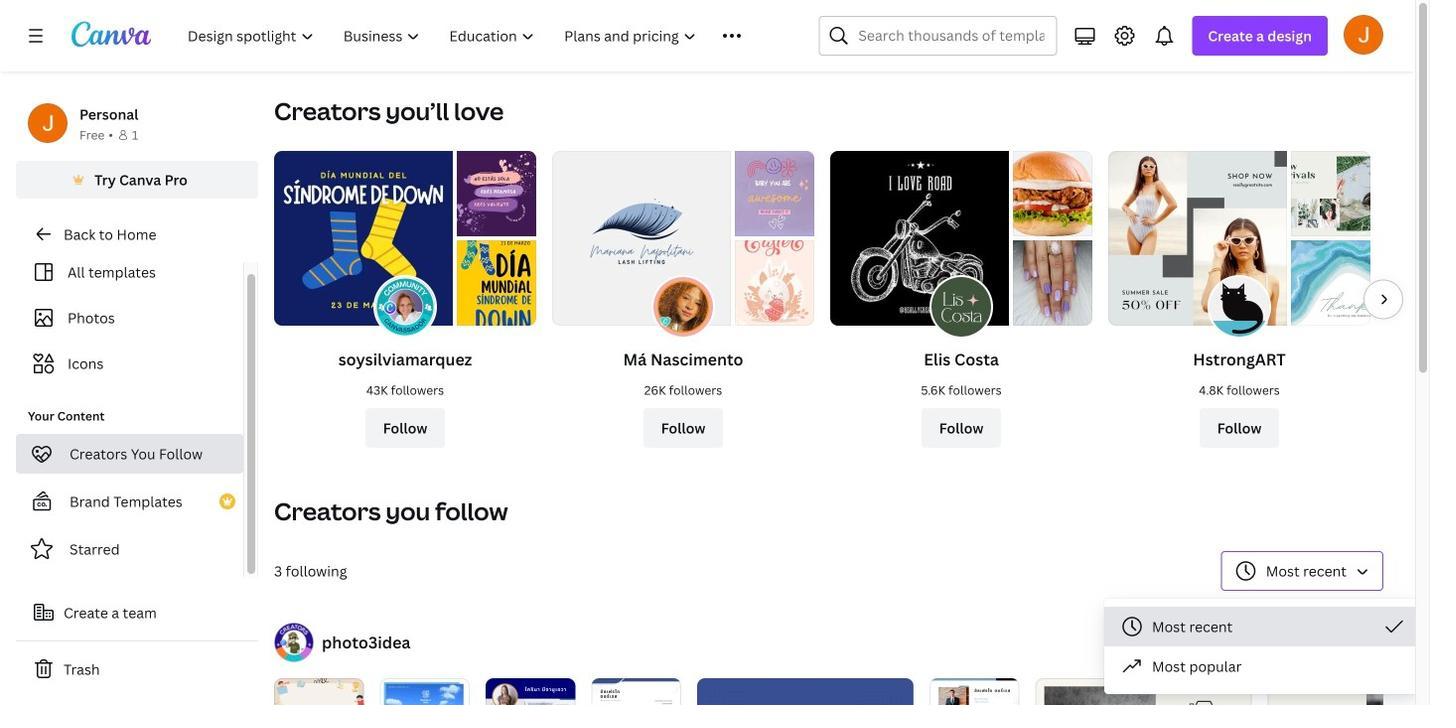 Task type: vqa. For each thing, say whether or not it's contained in the screenshot.
1st GROUP from right
yes



Task type: describe. For each thing, give the bounding box(es) containing it.
1 group from the left
[[274, 670, 364, 705]]

3 group from the left
[[486, 670, 576, 705]]

2 option from the top
[[1105, 647, 1422, 686]]

1 option from the top
[[1105, 607, 1422, 647]]



Task type: locate. For each thing, give the bounding box(es) containing it.
top level navigation element
[[175, 16, 771, 56], [175, 16, 771, 56]]

2 group from the left
[[380, 670, 470, 705]]

None search field
[[819, 16, 1057, 56]]

group
[[274, 670, 364, 705], [380, 670, 470, 705], [486, 670, 576, 705], [592, 670, 682, 705], [698, 670, 914, 705], [930, 670, 1020, 705], [1036, 670, 1252, 705]]

jeremy miller image
[[1344, 15, 1384, 54]]

7 group from the left
[[1036, 670, 1252, 705]]

None button
[[1221, 551, 1384, 591]]

4 group from the left
[[592, 670, 682, 705]]

list box
[[1105, 607, 1422, 686]]

5 group from the left
[[698, 670, 914, 705]]

option
[[1105, 607, 1422, 647], [1105, 647, 1422, 686]]

6 group from the left
[[930, 670, 1020, 705]]

Search search field
[[859, 17, 1044, 55]]



